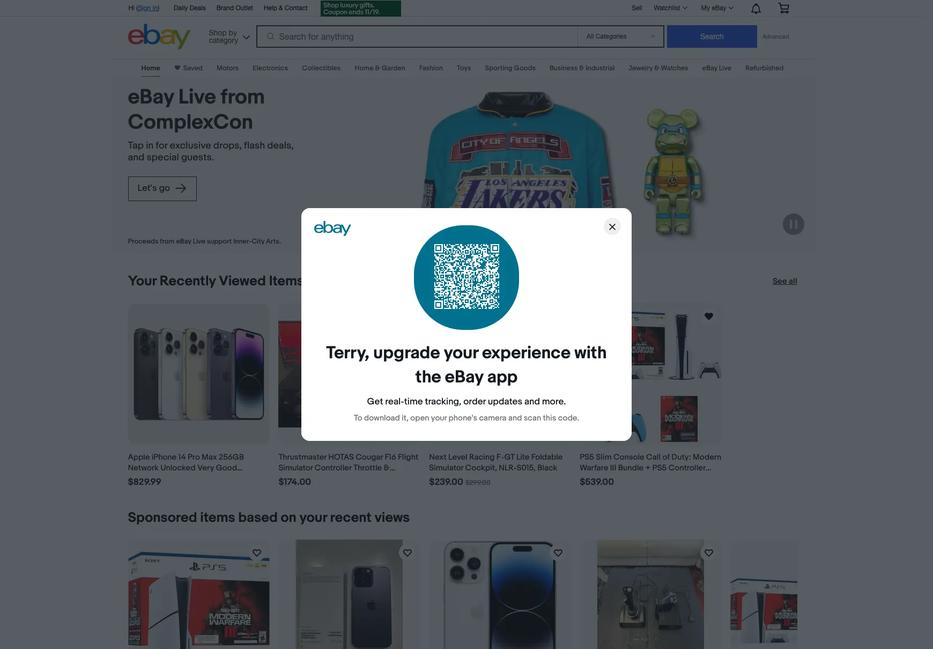 Task type: vqa. For each thing, say whether or not it's contained in the screenshot.
AND
yes



Task type: locate. For each thing, give the bounding box(es) containing it.
simulator down next
[[430, 463, 464, 473]]

2 home from the left
[[355, 64, 374, 72]]

1 horizontal spatial controller
[[669, 463, 706, 473]]

black
[[538, 463, 558, 473]]

ps5 right +
[[653, 463, 667, 473]]

deals
[[190, 4, 206, 12]]

home for home
[[141, 64, 160, 72]]

in
[[153, 4, 158, 12], [146, 140, 154, 152]]

your shopping cart image
[[778, 3, 790, 13]]

0 vertical spatial from
[[221, 85, 265, 110]]

& for watches
[[655, 64, 660, 72]]

$174.00
[[279, 477, 311, 488]]

14
[[178, 452, 186, 463]]

throttle
[[354, 463, 382, 473]]

& right jewelry
[[655, 64, 660, 72]]

refurbished
[[746, 64, 784, 72]]

good
[[216, 463, 237, 473]]

modern
[[693, 452, 722, 463]]

apple
[[128, 452, 150, 463]]

updates
[[488, 397, 523, 407]]

from inside "ebay live from complexcon tap in for exclusive drops, flash deals, and special guests."
[[221, 85, 265, 110]]

help
[[264, 4, 277, 12]]

2 controller from the left
[[669, 463, 706, 473]]

home left garden
[[355, 64, 374, 72]]

app
[[488, 367, 518, 388]]

console
[[614, 452, 645, 463]]

ps5 up warfare
[[580, 452, 595, 463]]

help & contact link
[[264, 3, 308, 14]]

0 vertical spatial ps5
[[580, 452, 595, 463]]

open
[[411, 413, 430, 423]]

let's go
[[138, 183, 172, 194]]

ebay up for
[[128, 85, 174, 110]]

None submit
[[668, 25, 758, 48]]

2 vertical spatial your
[[300, 510, 327, 526]]

daily
[[174, 4, 188, 12]]

fashion
[[420, 64, 443, 72]]

0 horizontal spatial ps5
[[580, 452, 595, 463]]

& left garden
[[375, 64, 380, 72]]

$299.00
[[466, 479, 491, 487]]

home & garden link
[[355, 64, 406, 72]]

0 horizontal spatial from
[[160, 237, 175, 246]]

cockpit,
[[466, 463, 498, 473]]

& right 'help'
[[279, 4, 283, 12]]

download
[[364, 413, 400, 423]]

1 controller from the left
[[315, 463, 352, 473]]

phone's
[[449, 413, 478, 423]]

your recently viewed items link
[[128, 273, 304, 290]]

proceeds
[[128, 237, 159, 246]]

& inside account navigation
[[279, 4, 283, 12]]

jewelry & watches
[[629, 64, 689, 72]]

simulator up joystick
[[279, 463, 313, 473]]

live for ebay live
[[720, 64, 732, 72]]

support
[[207, 237, 232, 246]]

0 horizontal spatial controller
[[315, 463, 352, 473]]

1 home from the left
[[141, 64, 160, 72]]

foldable
[[532, 452, 563, 463]]

home left saved link
[[141, 64, 160, 72]]

live left refurbished link
[[720, 64, 732, 72]]

business & industrial link
[[550, 64, 615, 72]]

(
[[136, 4, 138, 12]]

& down f16 at the bottom
[[384, 463, 390, 473]]

1 horizontal spatial home
[[355, 64, 374, 72]]

the
[[416, 367, 442, 388]]

controller down hotas
[[315, 463, 352, 473]]

sporting goods link
[[486, 64, 536, 72]]

$239.00 text field
[[430, 477, 464, 488]]

experience
[[482, 343, 571, 364]]

1 simulator from the left
[[279, 463, 313, 473]]

controller inside thrustmaster hotas cougar f16 flight simulator controller throttle & joystick
[[315, 463, 352, 473]]

flight
[[398, 452, 419, 463]]

go
[[159, 183, 170, 194]]

0 horizontal spatial and
[[128, 152, 145, 164]]

thrustmaster
[[279, 452, 327, 463]]

viewed
[[219, 273, 266, 290]]

ebay inside account navigation
[[712, 4, 727, 12]]

get real-time tracking, order updates and more.
[[367, 397, 567, 407]]

and left scan
[[509, 413, 522, 423]]

2 vertical spatial live
[[193, 237, 205, 246]]

deals,
[[267, 140, 294, 152]]

from right proceeds
[[160, 237, 175, 246]]

network
[[128, 463, 159, 473]]

tracking,
[[425, 397, 462, 407]]

items
[[200, 510, 235, 526]]

my
[[702, 4, 711, 12]]

ebay up get real-time tracking, order updates and more.
[[445, 367, 484, 388]]

controller inside the ps5 slim console call of duty: modern warfare iii bundle + ps5 controller blue
[[669, 463, 706, 473]]

& right business
[[580, 64, 585, 72]]

& for contact
[[279, 4, 283, 12]]

0 vertical spatial in
[[153, 4, 158, 12]]

let's
[[138, 183, 157, 194]]

live down saved
[[179, 85, 216, 110]]

lite
[[517, 452, 530, 463]]

2 horizontal spatial and
[[525, 397, 540, 407]]

and up scan
[[525, 397, 540, 407]]

ebay inside terry, upgrade your experience with the ebay app
[[445, 367, 484, 388]]

city
[[252, 237, 265, 246]]

controller down duty:
[[669, 463, 706, 473]]

business
[[550, 64, 578, 72]]

ebay right the my
[[712, 4, 727, 12]]

your recently viewed items
[[128, 273, 304, 290]]

account navigation
[[123, 0, 798, 18]]

in left for
[[146, 140, 154, 152]]

0 vertical spatial and
[[128, 152, 145, 164]]

ebay live from complexcon tap in for exclusive drops, flash deals, and special guests.
[[128, 85, 294, 164]]

and down 'tap'
[[128, 152, 145, 164]]

terry, upgrade your experience with the ebay app dialog
[[0, 0, 934, 649]]

code.
[[559, 413, 580, 423]]

0 horizontal spatial home
[[141, 64, 160, 72]]

advanced link
[[758, 26, 795, 47]]

0 horizontal spatial simulator
[[279, 463, 313, 473]]

2 simulator from the left
[[430, 463, 464, 473]]

nlr-
[[499, 463, 517, 473]]

1 vertical spatial in
[[146, 140, 154, 152]]

collectibles
[[302, 64, 341, 72]]

0 vertical spatial your
[[444, 343, 479, 364]]

items
[[269, 273, 304, 290]]

sell
[[632, 4, 643, 12]]

simulator
[[279, 463, 313, 473], [430, 463, 464, 473]]

terry, upgrade your experience with the ebay app element
[[326, 343, 607, 388]]

previous price $299.00 text field
[[466, 479, 491, 487]]

sign
[[138, 4, 151, 12]]

& for industrial
[[580, 64, 585, 72]]

and
[[128, 152, 145, 164], [525, 397, 540, 407], [509, 413, 522, 423]]

$829.99
[[128, 477, 162, 488]]

0 vertical spatial live
[[720, 64, 732, 72]]

in right sign
[[153, 4, 158, 12]]

1 vertical spatial your
[[431, 413, 447, 423]]

gt
[[505, 452, 515, 463]]

on
[[281, 510, 297, 526]]

ebay
[[712, 4, 727, 12], [703, 64, 718, 72], [128, 85, 174, 110], [176, 237, 191, 246], [445, 367, 484, 388]]

daily deals link
[[174, 3, 206, 14]]

& for garden
[[375, 64, 380, 72]]

electronics link
[[253, 64, 288, 72]]

industrial
[[586, 64, 615, 72]]

1 horizontal spatial simulator
[[430, 463, 464, 473]]

simulator inside next level racing f-gt lite foldable simulator cockpit, nlr-s015, black $239.00 $299.00
[[430, 463, 464, 473]]

sponsored
[[128, 510, 197, 526]]

1 horizontal spatial from
[[221, 85, 265, 110]]

$239.00
[[430, 477, 464, 488]]

1 horizontal spatial and
[[509, 413, 522, 423]]

s015,
[[517, 463, 536, 473]]

duty:
[[672, 452, 692, 463]]

live inside "ebay live from complexcon tap in for exclusive drops, flash deals, and special guests."
[[179, 85, 216, 110]]

1 vertical spatial live
[[179, 85, 216, 110]]

banner
[[123, 0, 798, 52]]

from down motors link
[[221, 85, 265, 110]]

live left support
[[193, 237, 205, 246]]

max
[[202, 452, 217, 463]]

arts.
[[266, 237, 281, 246]]

sporting goods
[[486, 64, 536, 72]]

thrustmaster hotas cougar f16 flight simulator controller throttle & joystick
[[279, 452, 419, 484]]

to download it, open your phone's camera and scan this code.
[[354, 413, 580, 423]]

home
[[141, 64, 160, 72], [355, 64, 374, 72]]

1 horizontal spatial ps5
[[653, 463, 667, 473]]

business & industrial
[[550, 64, 615, 72]]

home for home & garden
[[355, 64, 374, 72]]

upgrade
[[374, 343, 440, 364]]



Task type: describe. For each thing, give the bounding box(es) containing it.
ps5 slim console call of duty: modern warfare iii bundle + ps5 controller blue
[[580, 452, 722, 484]]

brand outlet link
[[217, 3, 253, 14]]

brand outlet
[[217, 4, 253, 12]]

ebay inside "ebay live from complexcon tap in for exclusive drops, flash deals, and special guests."
[[128, 85, 174, 110]]

256gb
[[219, 452, 244, 463]]

1 vertical spatial from
[[160, 237, 175, 246]]

condition
[[128, 474, 165, 484]]

hotas
[[329, 452, 354, 463]]

goods
[[514, 64, 536, 72]]

tap
[[128, 140, 144, 152]]

banner containing sell
[[123, 0, 798, 52]]

sell link
[[627, 4, 648, 12]]

saved
[[183, 64, 203, 72]]

apple iphone 14 pro max 256gb network unlocked very good condition
[[128, 452, 244, 484]]

for
[[156, 140, 168, 152]]

see all
[[773, 276, 798, 287]]

level
[[449, 452, 468, 463]]

of
[[663, 452, 670, 463]]

blue
[[580, 474, 596, 484]]

$539.00 text field
[[580, 477, 615, 488]]

this
[[543, 413, 557, 423]]

fashion link
[[420, 64, 443, 72]]

warfare
[[580, 463, 609, 473]]

views
[[375, 510, 410, 526]]

inner-
[[234, 237, 252, 246]]

order
[[464, 397, 486, 407]]

special
[[147, 152, 179, 164]]

watchlist
[[655, 4, 681, 12]]

f-
[[497, 452, 505, 463]]

call
[[647, 452, 661, 463]]

ebay live
[[703, 64, 732, 72]]

complexcon
[[128, 110, 253, 135]]

refurbished link
[[746, 64, 784, 72]]

+
[[646, 463, 651, 473]]

$174.00 text field
[[279, 477, 311, 488]]

home & garden
[[355, 64, 406, 72]]

$829.99 text field
[[128, 477, 162, 488]]

f16
[[385, 452, 396, 463]]

hi
[[129, 4, 135, 12]]

more.
[[542, 397, 567, 407]]

watches
[[661, 64, 689, 72]]

to
[[354, 413, 363, 423]]

and inside "ebay live from complexcon tap in for exclusive drops, flash deals, and special guests."
[[128, 152, 145, 164]]

1 vertical spatial and
[[525, 397, 540, 407]]

based
[[238, 510, 278, 526]]

)
[[158, 4, 159, 12]]

simulator inside thrustmaster hotas cougar f16 flight simulator controller throttle & joystick
[[279, 463, 313, 473]]

2 vertical spatial and
[[509, 413, 522, 423]]

exclusive
[[170, 140, 211, 152]]

help & contact
[[264, 4, 308, 12]]

live for ebay live from complexcon tap in for exclusive drops, flash deals, and special guests.
[[179, 85, 216, 110]]

outlet
[[236, 4, 253, 12]]

brand
[[217, 4, 234, 12]]

jewelry
[[629, 64, 653, 72]]

iii
[[611, 463, 617, 473]]

next
[[430, 452, 447, 463]]

iphone
[[152, 452, 177, 463]]

terry,
[[326, 343, 370, 364]]

ebay live from complexcon link
[[128, 85, 306, 136]]

recently
[[160, 273, 216, 290]]

get real-time tracking, order updates and more. element
[[367, 397, 567, 407]]

your for views
[[300, 510, 327, 526]]

in inside "ebay live from complexcon tap in for exclusive drops, flash deals, and special guests."
[[146, 140, 154, 152]]

sporting
[[486, 64, 513, 72]]

your
[[128, 273, 157, 290]]

all
[[790, 276, 798, 287]]

get
[[367, 397, 383, 407]]

your inside terry, upgrade your experience with the ebay app
[[444, 343, 479, 364]]

it,
[[402, 413, 409, 423]]

in inside account navigation
[[153, 4, 158, 12]]

next level racing f-gt lite foldable simulator cockpit, nlr-s015, black $239.00 $299.00
[[430, 452, 563, 488]]

sponsored items based on your recent views
[[128, 510, 410, 526]]

guests.
[[181, 152, 214, 164]]

toys link
[[457, 64, 472, 72]]

daily deals
[[174, 4, 206, 12]]

ebay right watches
[[703, 64, 718, 72]]

watchlist link
[[649, 2, 693, 14]]

& inside thrustmaster hotas cougar f16 flight simulator controller throttle & joystick
[[384, 463, 390, 473]]

$539.00
[[580, 477, 615, 488]]

your for camera
[[431, 413, 447, 423]]

slim
[[596, 452, 612, 463]]

joystick
[[279, 474, 310, 484]]

to download it, open your phone's camera and scan this code. element
[[354, 413, 580, 423]]

ebay left support
[[176, 237, 191, 246]]

pro
[[188, 452, 200, 463]]

saved link
[[180, 64, 203, 72]]

advanced
[[763, 33, 790, 40]]

recent
[[330, 510, 372, 526]]

get the coupon image
[[321, 1, 401, 17]]

electronics
[[253, 64, 288, 72]]

1 vertical spatial ps5
[[653, 463, 667, 473]]

proceeds from ebay live support inner-city arts.
[[128, 237, 281, 246]]



